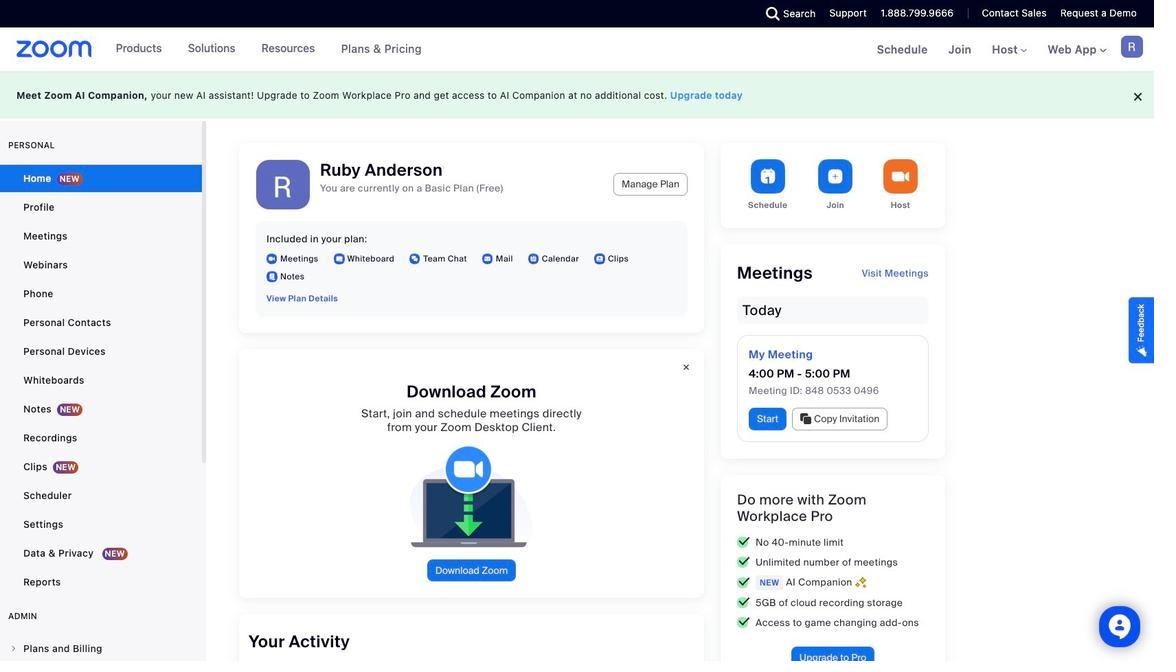 Task type: locate. For each thing, give the bounding box(es) containing it.
right image
[[10, 645, 18, 653]]

meetings navigation
[[867, 27, 1154, 73]]

menu item
[[0, 636, 202, 662]]

2 vertical spatial check box image
[[737, 618, 750, 629]]

schedule image
[[751, 159, 785, 194]]

footer
[[0, 71, 1154, 119]]

personal menu menu
[[0, 165, 202, 598]]

profile.zoom_meetings image
[[267, 254, 278, 265]]

3 check box image from the top
[[737, 618, 750, 629]]

profile.zoom_calendar image
[[528, 254, 539, 265]]

2 check box image from the top
[[737, 598, 750, 609]]

download zoom image
[[399, 446, 544, 549]]

1 vertical spatial check box image
[[737, 598, 750, 609]]

0 vertical spatial check box image
[[737, 538, 750, 549]]

banner
[[0, 27, 1154, 73]]

1 vertical spatial check box image
[[737, 578, 750, 589]]

product information navigation
[[106, 27, 432, 71]]

0 vertical spatial check box image
[[737, 557, 750, 568]]

join image
[[819, 159, 853, 194]]

zoom logo image
[[16, 41, 92, 58]]

check box image
[[737, 557, 750, 568], [737, 598, 750, 609], [737, 618, 750, 629]]

check box image
[[737, 538, 750, 549], [737, 578, 750, 589]]

profile.zoom_notes image
[[267, 271, 278, 282]]

advanced feature image
[[855, 577, 866, 589]]

1 check box image from the top
[[737, 557, 750, 568]]



Task type: vqa. For each thing, say whether or not it's contained in the screenshot.
profile picture
yes



Task type: describe. For each thing, give the bounding box(es) containing it.
avatar image
[[256, 160, 310, 214]]

1 check box image from the top
[[737, 538, 750, 549]]

profile.zoom_team_chat image
[[410, 254, 421, 265]]

2 check box image from the top
[[737, 578, 750, 589]]

profile.zoom_mail image
[[482, 254, 493, 265]]

profile.zoom_whiteboard image
[[334, 254, 345, 265]]

profile picture image
[[1121, 36, 1143, 58]]

profile.zoom_clips image
[[594, 254, 605, 265]]

host image
[[884, 159, 918, 194]]



